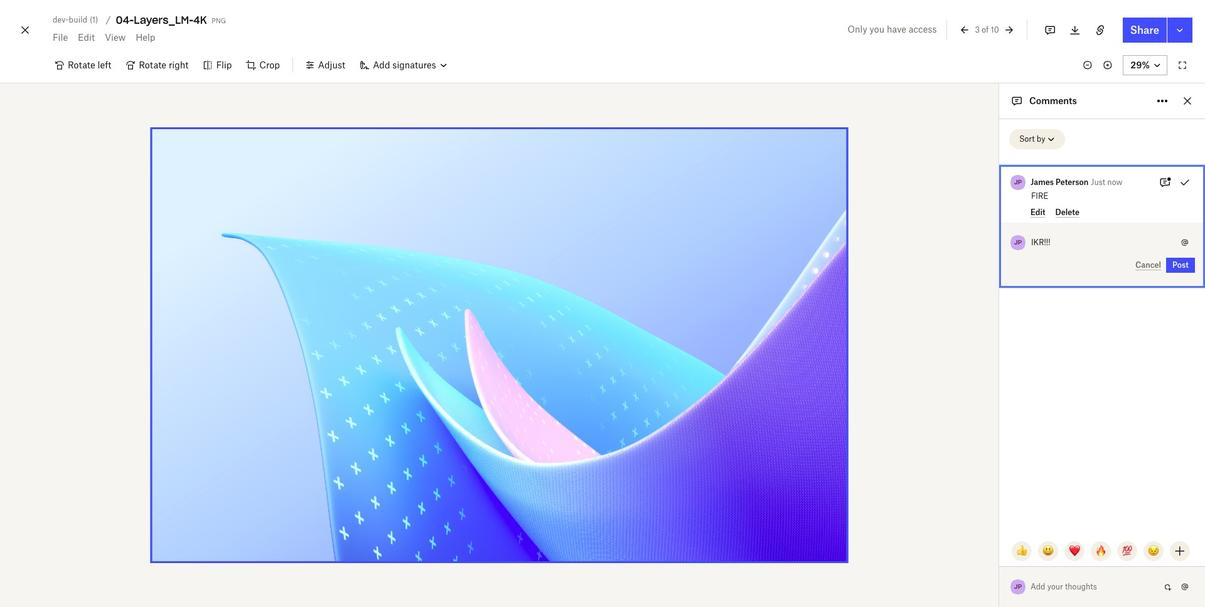 Task type: locate. For each thing, give the bounding box(es) containing it.
rotate for rotate right
[[139, 60, 166, 70]]

thoughts
[[1065, 583, 1097, 592]]

cancel button
[[1136, 260, 1161, 271]]

rotate
[[68, 60, 95, 70], [139, 60, 166, 70]]

0 vertical spatial jp
[[1014, 178, 1022, 186]]

29%
[[1131, 60, 1150, 70]]

edit down '(1)'
[[78, 32, 95, 43]]

layers_lm-
[[134, 14, 194, 26]]

add your thoughts
[[1031, 583, 1097, 592]]

flip
[[216, 60, 232, 70]]

now
[[1108, 178, 1123, 187]]

crop button
[[239, 55, 287, 75]]

your
[[1048, 583, 1063, 592]]

rotate left right
[[139, 60, 166, 70]]

edit inside popup button
[[78, 32, 95, 43]]

help
[[136, 32, 155, 43]]

1 horizontal spatial rotate
[[139, 60, 166, 70]]

1 horizontal spatial add
[[1031, 583, 1046, 592]]

0 horizontal spatial add
[[373, 60, 390, 70]]

signatures
[[393, 60, 436, 70]]

right
[[169, 60, 189, 70]]

1 horizontal spatial edit
[[1031, 207, 1046, 217]]

edit down fire
[[1031, 207, 1046, 217]]

jp left ikr!!!
[[1014, 239, 1022, 247]]

edit
[[78, 32, 95, 43], [1031, 207, 1046, 217]]

0 horizontal spatial rotate
[[68, 60, 95, 70]]

you
[[870, 24, 885, 35]]

👍
[[1016, 546, 1028, 557]]

edit for edit button in the right of the page
[[1031, 207, 1046, 217]]

add inside add signatures dropdown button
[[373, 60, 390, 70]]

1 vertical spatial jp
[[1014, 239, 1022, 247]]

fire
[[1031, 191, 1049, 201]]

jp
[[1014, 178, 1022, 186], [1014, 239, 1022, 247], [1014, 583, 1022, 591]]

/ 04-layers_lm-4k png
[[106, 14, 226, 26]]

sort by
[[1019, 134, 1046, 144]]

1 rotate from the left
[[68, 60, 95, 70]]

10
[[991, 25, 999, 34]]

🔥 button
[[1091, 542, 1111, 562]]

add
[[373, 60, 390, 70], [1031, 583, 1046, 592]]

rotate left left
[[68, 60, 95, 70]]

adjust
[[318, 60, 345, 70]]

add left signatures
[[373, 60, 390, 70]]

2 rotate from the left
[[139, 60, 166, 70]]

edit button
[[73, 28, 100, 48]]

1 vertical spatial edit
[[1031, 207, 1046, 217]]

adjust button
[[298, 55, 353, 75]]

comments
[[1030, 95, 1077, 106]]

🔥
[[1095, 546, 1107, 557]]

0 vertical spatial add
[[373, 60, 390, 70]]

0 horizontal spatial edit
[[78, 32, 95, 43]]

add left your
[[1031, 583, 1046, 592]]

1 vertical spatial add
[[1031, 583, 1046, 592]]

crop
[[259, 60, 280, 70]]

only you have access
[[848, 24, 937, 35]]

james peterson just now
[[1031, 178, 1123, 187]]

👍 button
[[1012, 542, 1032, 562]]

jp left james
[[1014, 178, 1022, 186]]

❤️
[[1069, 546, 1080, 557]]

file
[[53, 32, 68, 43]]

💯 button
[[1117, 542, 1138, 562]]

rotate for rotate left
[[68, 60, 95, 70]]

add for add your thoughts
[[1031, 583, 1046, 592]]

james
[[1031, 178, 1054, 187]]

0 vertical spatial edit
[[78, 32, 95, 43]]

add your thoughts image
[[1031, 581, 1150, 594]]

of
[[982, 25, 989, 34]]

04-
[[116, 14, 134, 26]]

dev-build (1) button
[[48, 13, 103, 28]]

close right sidebar image
[[1180, 94, 1195, 109]]

jp down '👍' "button"
[[1014, 583, 1022, 591]]

2 vertical spatial jp
[[1014, 583, 1022, 591]]

dev-build (1)
[[53, 15, 98, 24]]

file button
[[48, 28, 73, 48]]

add signatures
[[373, 60, 436, 70]]

view button
[[100, 28, 131, 48]]

help button
[[131, 28, 160, 48]]

flip button
[[196, 55, 239, 75]]



Task type: vqa. For each thing, say whether or not it's contained in the screenshot.
the topmost whether
no



Task type: describe. For each thing, give the bounding box(es) containing it.
rotate right button
[[119, 55, 196, 75]]

view
[[105, 32, 126, 43]]

only
[[848, 24, 867, 35]]

just
[[1091, 178, 1106, 187]]

ikr!!!
[[1031, 238, 1051, 247]]

/
[[106, 14, 111, 25]]

add signatures button
[[353, 55, 454, 75]]

rotate right
[[139, 60, 189, 70]]

access
[[909, 24, 937, 35]]

have
[[887, 24, 906, 35]]

post
[[1173, 261, 1189, 270]]

😣
[[1148, 546, 1159, 557]]

29% button
[[1123, 55, 1168, 75]]

build
[[69, 15, 88, 24]]

rotate left
[[68, 60, 111, 70]]

(1)
[[90, 15, 98, 24]]

share
[[1130, 24, 1159, 36]]

add for add signatures
[[373, 60, 390, 70]]

3
[[975, 25, 980, 34]]

😃 button
[[1038, 542, 1058, 562]]

by
[[1037, 134, 1046, 144]]

1 jp from the top
[[1014, 178, 1022, 186]]

delete
[[1056, 207, 1080, 217]]

delete button
[[1056, 207, 1080, 218]]

2 jp from the top
[[1014, 239, 1022, 247]]

rotate left button
[[48, 55, 119, 75]]

edit button
[[1031, 207, 1046, 218]]

4k
[[194, 14, 207, 26]]

share button
[[1123, 18, 1167, 43]]

sort
[[1019, 134, 1035, 144]]

Reply text field
[[1031, 233, 1178, 253]]

3 jp from the top
[[1014, 583, 1022, 591]]

😣 button
[[1144, 542, 1164, 562]]

post button
[[1166, 258, 1195, 273]]

Add your thoughts text field
[[1031, 578, 1160, 598]]

😃
[[1043, 546, 1054, 557]]

❤️ button
[[1065, 542, 1085, 562]]

sort by button
[[1009, 129, 1066, 149]]

left
[[98, 60, 111, 70]]

cancel
[[1136, 260, 1161, 270]]

💯
[[1122, 546, 1133, 557]]

dev-
[[53, 15, 69, 24]]

png
[[212, 14, 226, 25]]

peterson
[[1056, 178, 1089, 187]]

edit for edit popup button
[[78, 32, 95, 43]]

close image
[[18, 20, 33, 40]]

3 of 10
[[975, 25, 999, 34]]



